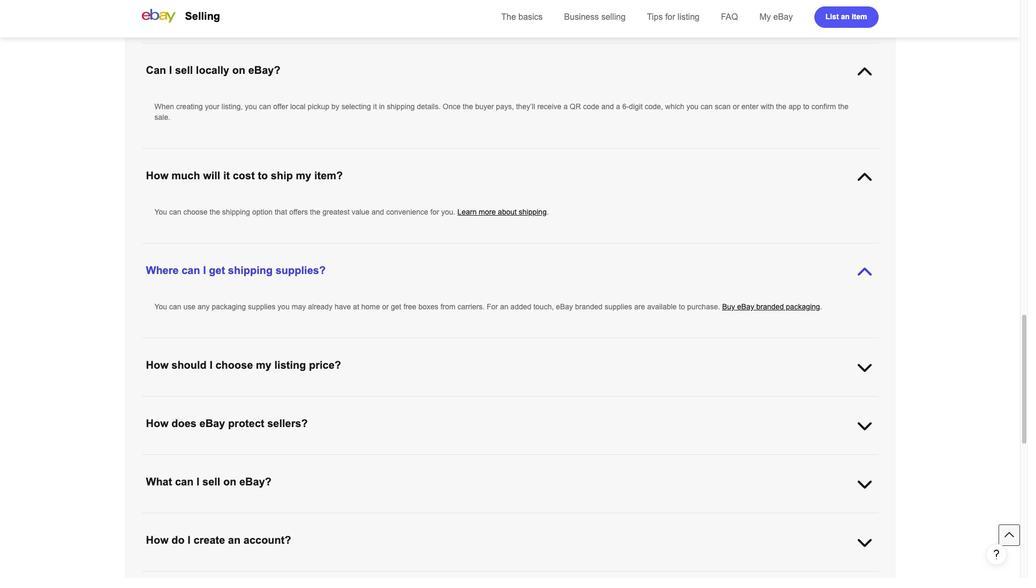 Task type: describe. For each thing, give the bounding box(es) containing it.
you up if
[[280, 0, 292, 5]]

lower
[[822, 397, 840, 406]]

ebay provides recommendations, but you can choose a preferred shipping carrier. can't make it to your local dropoff? some offer free "ship from home" pickup. print your shipping labels with ebay to receive a discount from the carriers we work with. if you don't have a printer, we also offer qr codes for ebay labels.
[[154, 0, 844, 16]]

some
[[547, 0, 566, 5]]

business
[[564, 12, 599, 21]]

pickup
[[308, 102, 329, 111]]

ebay? for what can i sell on ebay?
[[239, 476, 272, 488]]

tips for listing
[[647, 12, 700, 21]]

your inside when creating your listing, you can offer local pickup by selecting it in shipping details. once the buyer pays, they'll receive a qr code and a 6-digit code, which you can scan or enter with the app to confirm the sale.
[[205, 102, 220, 111]]

account?
[[244, 534, 291, 546]]

faq link
[[721, 12, 738, 21]]

1 vertical spatial create
[[194, 534, 225, 546]]

2 vertical spatial sell
[[202, 476, 220, 488]]

i for create
[[188, 534, 191, 546]]

to inside when creating your listing, you can offer local pickup by selecting it in shipping details. once the buyer pays, they'll receive a qr code and a 6-digit code, which you can scan or enter with the app to confirm the sale.
[[803, 102, 809, 111]]

we right the do,
[[463, 456, 473, 464]]

ebay right purchase.
[[737, 303, 754, 311]]

does
[[172, 418, 197, 429]]

1 horizontal spatial item
[[852, 12, 867, 21]]

list an item link
[[814, 6, 879, 28]]

business selling
[[564, 12, 626, 21]]

with inside ebay provides recommendations, but you can choose a preferred shipping carrier. can't make it to your local dropoff? some offer free "ship from home" pickup. print your shipping labels with ebay to receive a discount from the carriers we work with. if you don't have a printer, we also offer qr codes for ebay labels.
[[771, 0, 784, 5]]

added
[[511, 303, 531, 311]]

business selling link
[[564, 12, 626, 21]]

items.
[[471, 397, 491, 406]]

which
[[665, 102, 684, 111]]

have inside ebay provides recommendations, but you can choose a preferred shipping carrier. can't make it to your local dropoff? some offer free "ship from home" pickup. print your shipping labels with ebay to receive a discount from the carriers we work with. if you don't have a printer, we also offer qr codes for ebay labels.
[[327, 7, 343, 16]]

for down the items, on the bottom left
[[199, 408, 208, 417]]

carriers
[[214, 7, 239, 16]]

1 horizontal spatial about
[[570, 456, 589, 464]]

work
[[253, 7, 269, 16]]

code
[[583, 102, 599, 111]]

2 supplies from the left
[[605, 303, 632, 311]]

1 horizontal spatial offer
[[404, 7, 419, 16]]

can left scan
[[701, 102, 713, 111]]

you.
[[441, 208, 455, 216]]

how do i create an account?
[[146, 534, 291, 546]]

it—auction
[[701, 397, 737, 406]]

learn more about seller protection link
[[530, 456, 644, 464]]

where can i get shipping supplies?
[[146, 265, 326, 276]]

2 vertical spatial from
[[441, 303, 456, 311]]

ebay left labels. on the top of the page
[[467, 7, 484, 16]]

selling
[[601, 12, 626, 21]]

on left how
[[617, 397, 625, 406]]

price?
[[309, 359, 341, 371]]

what can i sell on ebay?
[[146, 476, 272, 488]]

you right if
[[294, 7, 307, 16]]

for down pickup.
[[665, 12, 675, 21]]

you right how
[[643, 397, 655, 406]]

boxes
[[418, 303, 438, 311]]

ebay right "my"
[[773, 12, 793, 21]]

should
[[172, 359, 207, 371]]

on right "based" on the left of the page
[[391, 397, 399, 406]]

discount
[[154, 7, 182, 16]]

2 horizontal spatial .
[[820, 303, 822, 311]]

you can use any packaging supplies you may already have at home or get free boxes from carriers. for an added touch, ebay branded supplies are available to purchase. buy ebay branded packaging .
[[154, 303, 822, 311]]

if
[[288, 7, 292, 16]]

at
[[353, 303, 359, 311]]

basics
[[519, 12, 543, 21]]

my
[[760, 12, 771, 21]]

it
[[763, 397, 767, 406]]

1 vertical spatial and
[[372, 208, 384, 216]]

listing,
[[222, 102, 243, 111]]

1 vertical spatial an
[[500, 303, 508, 311]]

0 horizontal spatial listing
[[274, 359, 306, 371]]

ship
[[271, 170, 293, 182]]

how for how much will it cost to ship my item?
[[146, 170, 169, 182]]

with inside when creating your listing, you can offer local pickup by selecting it in shipping details. once the buyer pays, they'll receive a qr code and a 6-digit code, which you can scan or enter with the app to confirm the sale.
[[761, 102, 774, 111]]

my ebay link
[[760, 12, 793, 21]]

understand
[[168, 456, 205, 464]]

list an item
[[826, 12, 867, 21]]

don't
[[309, 7, 325, 16]]

we left also
[[377, 7, 386, 16]]

once
[[443, 102, 461, 111]]

carrier.
[[404, 0, 427, 5]]

2 vertical spatial choose
[[216, 359, 253, 371]]

1 horizontal spatial get
[[391, 303, 401, 311]]

ebay down auctions
[[199, 418, 225, 429]]

list
[[826, 12, 839, 21]]

in
[[379, 102, 385, 111]]

can right things
[[244, 456, 256, 464]]

1 horizontal spatial for
[[487, 303, 498, 311]]

ebay right touch,
[[556, 303, 573, 311]]

a down preferred
[[345, 7, 350, 16]]

the right once
[[463, 102, 473, 111]]

your up labels. on the top of the page
[[483, 0, 497, 5]]

1 horizontal spatial when
[[413, 456, 432, 464]]

i for choose
[[210, 359, 213, 371]]

more inside for most items, we can provide a price recommendation for you based on recently sold, similar items. how you price your item can depend on how you prefer to sell it—auction or buy it now. choose a lower starting price for auctions to create more interest.
[[272, 408, 289, 417]]

free inside ebay provides recommendations, but you can choose a preferred shipping carrier. can't make it to your local dropoff? some offer free "ship from home" pickup. print your shipping labels with ebay to receive a discount from the carriers we work with. if you don't have a printer, we also offer qr codes for ebay labels.
[[585, 0, 598, 5]]

1 packaging from the left
[[212, 303, 246, 311]]

you right which
[[687, 102, 699, 111]]

choose inside ebay provides recommendations, but you can choose a preferred shipping carrier. can't make it to your local dropoff? some offer free "ship from home" pickup. print your shipping labels with ebay to receive a discount from the carriers we work with. if you don't have a printer, we also offer qr codes for ebay labels.
[[309, 0, 333, 5]]

will
[[203, 170, 220, 182]]

1 horizontal spatial more
[[479, 208, 496, 216]]

starting
[[154, 408, 179, 417]]

on right locally
[[232, 64, 245, 76]]

1 vertical spatial or
[[382, 303, 389, 311]]

most
[[168, 397, 184, 406]]

labels.
[[486, 7, 508, 16]]

your right of
[[334, 456, 348, 464]]

0 vertical spatial .
[[547, 208, 549, 216]]

faq
[[721, 12, 738, 21]]

they
[[434, 456, 449, 464]]

0 horizontal spatial about
[[498, 208, 517, 216]]

do
[[172, 534, 185, 546]]

home
[[361, 303, 380, 311]]

0 horizontal spatial sell
[[175, 64, 193, 76]]

2 horizontal spatial price
[[525, 397, 541, 406]]

preferred
[[341, 0, 372, 5]]

you left "based" on the left of the page
[[354, 397, 366, 406]]

learn more about shipping link
[[458, 208, 547, 216]]

i right can
[[169, 64, 172, 76]]

for left you.
[[430, 208, 439, 216]]

home"
[[636, 0, 657, 5]]

option
[[252, 208, 273, 216]]

pickup.
[[659, 0, 683, 5]]

how for how does ebay protect sellers?
[[146, 418, 169, 429]]

the right the confirm at top right
[[838, 102, 849, 111]]

greatest
[[322, 208, 350, 216]]

where
[[146, 265, 179, 276]]

they'll
[[516, 102, 535, 111]]

1 supplies from the left
[[248, 303, 276, 311]]

1 horizontal spatial my
[[296, 170, 311, 182]]

1 horizontal spatial .
[[644, 456, 646, 464]]

0 horizontal spatial free
[[403, 303, 416, 311]]

or inside for most items, we can provide a price recommendation for you based on recently sold, similar items. how you price your item can depend on how you prefer to sell it—auction or buy it now. choose a lower starting price for auctions to create more interest.
[[739, 397, 746, 406]]

and inside when creating your listing, you can offer local pickup by selecting it in shipping details. once the buyer pays, they'll receive a qr code and a 6-digit code, which you can scan or enter with the app to confirm the sale.
[[602, 102, 614, 111]]

offers
[[289, 208, 308, 216]]

cost
[[233, 170, 255, 182]]

a left code
[[564, 102, 568, 111]]

provides
[[174, 0, 202, 5]]

0 horizontal spatial price
[[181, 408, 197, 417]]

you left may
[[278, 303, 290, 311]]

can't
[[429, 0, 446, 5]]

now.
[[769, 397, 786, 406]]

how for how do i create an account?
[[146, 534, 169, 546]]

2 vertical spatial more
[[551, 456, 568, 464]]

can down much on the top of the page
[[169, 208, 181, 216]]

dropoff?
[[517, 0, 544, 5]]

for left "based" on the left of the page
[[343, 397, 352, 406]]

available
[[647, 303, 677, 311]]

the basics link
[[501, 12, 543, 21]]

0 vertical spatial get
[[209, 265, 225, 276]]

0 vertical spatial learn
[[458, 208, 477, 216]]

use
[[183, 303, 196, 311]]

depend
[[590, 397, 615, 406]]

recommendations,
[[204, 0, 266, 5]]

can left depend
[[576, 397, 588, 406]]

1 vertical spatial from
[[185, 7, 200, 16]]

control
[[350, 456, 373, 464]]

can up auctions
[[220, 397, 232, 406]]

a left preferred
[[335, 0, 339, 5]]

sellers?
[[267, 418, 308, 429]]

recently
[[401, 397, 427, 406]]

2 vertical spatial an
[[228, 534, 241, 546]]

1 horizontal spatial price
[[267, 397, 283, 406]]

it inside ebay provides recommendations, but you can choose a preferred shipping carrier. can't make it to your local dropoff? some offer free "ship from home" pickup. print your shipping labels with ebay to receive a discount from the carriers we work with. if you don't have a printer, we also offer qr codes for ebay labels.
[[469, 0, 472, 5]]

1 branded from the left
[[575, 303, 603, 311]]

convenience
[[386, 208, 428, 216]]

happen
[[258, 456, 283, 464]]

provide
[[234, 397, 259, 406]]

do,
[[451, 456, 461, 464]]

locally
[[196, 64, 229, 76]]



Task type: vqa. For each thing, say whether or not it's contained in the screenshot.
does
yes



Task type: locate. For each thing, give the bounding box(es) containing it.
qr left code
[[570, 102, 581, 111]]

local inside ebay provides recommendations, but you can choose a preferred shipping carrier. can't make it to your local dropoff? some offer free "ship from home" pickup. print your shipping labels with ebay to receive a discount from the carriers we work with. if you don't have a printer, we also offer qr codes for ebay labels.
[[500, 0, 515, 5]]

2 horizontal spatial an
[[841, 12, 850, 21]]

what
[[146, 476, 172, 488]]

sell left it—auction
[[687, 397, 699, 406]]

2 packaging from the left
[[786, 303, 820, 311]]

0 vertical spatial receive
[[813, 0, 838, 5]]

0 vertical spatial it
[[469, 0, 472, 5]]

on down things
[[223, 476, 236, 488]]

how left much on the top of the page
[[146, 170, 169, 182]]

when inside when creating your listing, you can offer local pickup by selecting it in shipping details. once the buyer pays, they'll receive a qr code and a 6-digit code, which you can scan or enter with the app to confirm the sale.
[[154, 102, 174, 111]]

an right list
[[841, 12, 850, 21]]

2 horizontal spatial choose
[[309, 0, 333, 5]]

tips
[[647, 12, 663, 21]]

buy inside for most items, we can provide a price recommendation for you based on recently sold, similar items. how you price your item can depend on how you prefer to sell it—auction or buy it now. choose a lower starting price for auctions to create more interest.
[[748, 397, 761, 406]]

have right the do,
[[475, 456, 491, 464]]

1 vertical spatial learn
[[530, 456, 549, 464]]

with
[[771, 0, 784, 5], [761, 102, 774, 111]]

0 horizontal spatial and
[[372, 208, 384, 216]]

0 vertical spatial or
[[733, 102, 739, 111]]

more up sellers?
[[272, 408, 289, 417]]

1 horizontal spatial are
[[634, 303, 645, 311]]

it inside when creating your listing, you can offer local pickup by selecting it in shipping details. once the buyer pays, they'll receive a qr code and a 6-digit code, which you can scan or enter with the app to confirm the sale.
[[373, 102, 377, 111]]

1 vertical spatial offer
[[404, 7, 419, 16]]

i right do on the bottom of the page
[[188, 534, 191, 546]]

0 vertical spatial item
[[852, 12, 867, 21]]

about
[[498, 208, 517, 216], [570, 456, 589, 464]]

things
[[222, 456, 242, 464]]

2 vertical spatial have
[[475, 456, 491, 464]]

0 horizontal spatial local
[[290, 102, 306, 111]]

packaging
[[212, 303, 246, 311], [786, 303, 820, 311]]

digit
[[629, 102, 643, 111]]

i for sell
[[197, 476, 199, 488]]

that left things
[[207, 456, 220, 464]]

1 vertical spatial you
[[154, 303, 167, 311]]

2 horizontal spatial sell
[[687, 397, 699, 406]]

a left lower at bottom
[[816, 397, 820, 406]]

0 vertical spatial local
[[500, 0, 515, 5]]

and
[[602, 102, 614, 111], [372, 208, 384, 216]]

may
[[292, 303, 306, 311]]

qr inside when creating your listing, you can offer local pickup by selecting it in shipping details. once the buyer pays, they'll receive a qr code and a 6-digit code, which you can scan or enter with the app to confirm the sale.
[[570, 102, 581, 111]]

touch,
[[533, 303, 554, 311]]

already
[[308, 303, 333, 311]]

i
[[169, 64, 172, 76], [203, 265, 206, 276], [210, 359, 213, 371], [197, 476, 199, 488], [188, 534, 191, 546]]

2 horizontal spatial from
[[618, 0, 633, 5]]

can right but at the top left
[[295, 0, 307, 5]]

free left boxes
[[403, 303, 416, 311]]

create right do on the bottom of the page
[[194, 534, 225, 546]]

with up the my ebay
[[771, 0, 784, 5]]

ebay up the my ebay
[[786, 0, 803, 5]]

2 branded from the left
[[756, 303, 784, 311]]

for inside for most items, we can provide a price recommendation for you based on recently sold, similar items. how you price your item can depend on how you prefer to sell it—auction or buy it now. choose a lower starting price for auctions to create more interest.
[[154, 397, 166, 406]]

1 horizontal spatial buy
[[748, 397, 761, 406]]

local left pickup
[[290, 102, 306, 111]]

1 vertical spatial my
[[256, 359, 272, 371]]

0 horizontal spatial offer
[[273, 102, 288, 111]]

your inside for most items, we can provide a price recommendation for you based on recently sold, similar items. how you price your item can depend on how you prefer to sell it—auction or buy it now. choose a lower starting price for auctions to create more interest.
[[543, 397, 557, 406]]

0 horizontal spatial supplies
[[248, 303, 276, 311]]

ebay up discount
[[154, 0, 172, 5]]

that for it
[[275, 208, 287, 216]]

1 horizontal spatial choose
[[216, 359, 253, 371]]

an inside list an item link
[[841, 12, 850, 21]]

buy right purchase.
[[722, 303, 735, 311]]

0 vertical spatial choose
[[309, 0, 333, 5]]

you for where
[[154, 303, 167, 311]]

i for get
[[203, 265, 206, 276]]

0 vertical spatial about
[[498, 208, 517, 216]]

code,
[[645, 102, 663, 111]]

learn right you.
[[458, 208, 477, 216]]

but
[[268, 0, 278, 5]]

the down will
[[210, 208, 220, 216]]

local up labels. on the top of the page
[[500, 0, 515, 5]]

1 vertical spatial more
[[272, 408, 289, 417]]

carriers.
[[458, 303, 485, 311]]

auctions
[[210, 408, 238, 417]]

or inside when creating your listing, you can offer local pickup by selecting it in shipping details. once the buyer pays, they'll receive a qr code and a 6-digit code, which you can scan or enter with the app to confirm the sale.
[[733, 102, 739, 111]]

more left seller
[[551, 456, 568, 464]]

the inside ebay provides recommendations, but you can choose a preferred shipping carrier. can't make it to your local dropoff? some offer free "ship from home" pickup. print your shipping labels with ebay to receive a discount from the carriers we work with. if you don't have a printer, we also offer qr codes for ebay labels.
[[202, 7, 212, 16]]

1 vertical spatial get
[[391, 303, 401, 311]]

1 horizontal spatial listing
[[678, 12, 700, 21]]

1 vertical spatial when
[[413, 456, 432, 464]]

0 vertical spatial are
[[634, 303, 645, 311]]

can i sell locally on ebay?
[[146, 64, 280, 76]]

item
[[852, 12, 867, 21], [560, 397, 574, 406]]

0 horizontal spatial when
[[154, 102, 174, 111]]

0 vertical spatial buy
[[722, 303, 735, 311]]

seller
[[591, 456, 609, 464]]

2 you from the top
[[154, 303, 167, 311]]

a right 'as' at the bottom of page
[[385, 456, 389, 464]]

ebay
[[154, 0, 172, 5], [786, 0, 803, 5], [467, 7, 484, 16], [773, 12, 793, 21], [556, 303, 573, 311], [737, 303, 754, 311], [199, 418, 225, 429]]

your left back. in the bottom of the page
[[493, 456, 508, 464]]

choose
[[309, 0, 333, 5], [183, 208, 208, 216], [216, 359, 253, 371]]

1 horizontal spatial free
[[585, 0, 598, 5]]

it right make
[[469, 0, 472, 5]]

from right boxes
[[441, 303, 456, 311]]

1 vertical spatial local
[[290, 102, 306, 111]]

and right code
[[602, 102, 614, 111]]

can
[[146, 64, 166, 76]]

1 horizontal spatial supplies
[[605, 303, 632, 311]]

seller.
[[391, 456, 411, 464]]

1 vertical spatial are
[[300, 456, 311, 464]]

1 vertical spatial it
[[373, 102, 377, 111]]

selling
[[185, 10, 220, 22]]

with.
[[271, 7, 286, 16]]

2 vertical spatial or
[[739, 397, 746, 406]]

for inside ebay provides recommendations, but you can choose a preferred shipping carrier. can't make it to your local dropoff? some offer free "ship from home" pickup. print your shipping labels with ebay to receive a discount from the carriers we work with. if you don't have a printer, we also offer qr codes for ebay labels.
[[456, 7, 465, 16]]

we inside for most items, we can provide a price recommendation for you based on recently sold, similar items. how you price your item can depend on how you prefer to sell it—auction or buy it now. choose a lower starting price for auctions to create more interest.
[[208, 397, 218, 406]]

item inside for most items, we can provide a price recommendation for you based on recently sold, similar items. how you price your item can depend on how you prefer to sell it—auction or buy it now. choose a lower starting price for auctions to create more interest.
[[560, 397, 574, 406]]

0 horizontal spatial my
[[256, 359, 272, 371]]

that left offers
[[275, 208, 287, 216]]

2 vertical spatial it
[[223, 170, 230, 182]]

buy ebay branded packaging link
[[722, 303, 820, 311]]

more right you.
[[479, 208, 496, 216]]

0 vertical spatial an
[[841, 12, 850, 21]]

the right offers
[[310, 208, 320, 216]]

you
[[154, 208, 167, 216], [154, 303, 167, 311]]

print
[[685, 0, 700, 5]]

0 horizontal spatial get
[[209, 265, 225, 276]]

can right where
[[182, 265, 200, 276]]

ebay? for can i sell locally on ebay?
[[248, 64, 280, 76]]

you right items. on the bottom of the page
[[510, 397, 522, 406]]

can right "listing,"
[[259, 102, 271, 111]]

on
[[232, 64, 245, 76], [391, 397, 399, 406], [617, 397, 625, 406], [223, 476, 236, 488]]

1 you from the top
[[154, 208, 167, 216]]

offer inside when creating your listing, you can offer local pickup by selecting it in shipping details. once the buyer pays, they'll receive a qr code and a 6-digit code, which you can scan or enter with the app to confirm the sale.
[[273, 102, 288, 111]]

receive inside when creating your listing, you can offer local pickup by selecting it in shipping details. once the buyer pays, they'll receive a qr code and a 6-digit code, which you can scan or enter with the app to confirm the sale.
[[537, 102, 562, 111]]

get up "any"
[[209, 265, 225, 276]]

0 vertical spatial and
[[602, 102, 614, 111]]

supplies left may
[[248, 303, 276, 311]]

item?
[[314, 170, 343, 182]]

you for how
[[154, 208, 167, 216]]

0 horizontal spatial qr
[[421, 7, 432, 16]]

recommendation
[[285, 397, 341, 406]]

for most items, we can provide a price recommendation for you based on recently sold, similar items. how you price your item can depend on how you prefer to sell it—auction or buy it now. choose a lower starting price for auctions to create more interest.
[[154, 397, 840, 417]]

receive inside ebay provides recommendations, but you can choose a preferred shipping carrier. can't make it to your local dropoff? some offer free "ship from home" pickup. print your shipping labels with ebay to receive a discount from the carriers we work with. if you don't have a printer, we also offer qr codes for ebay labels.
[[813, 0, 838, 5]]

your left depend
[[543, 397, 557, 406]]

tips for listing link
[[647, 12, 700, 21]]

for down make
[[456, 7, 465, 16]]

1 vertical spatial have
[[335, 303, 351, 311]]

0 vertical spatial ebay?
[[248, 64, 280, 76]]

0 horizontal spatial it
[[223, 170, 230, 182]]

.
[[547, 208, 549, 216], [820, 303, 822, 311], [644, 456, 646, 464]]

when creating your listing, you can offer local pickup by selecting it in shipping details. once the buyer pays, they'll receive a qr code and a 6-digit code, which you can scan or enter with the app to confirm the sale.
[[154, 102, 849, 122]]

1 vertical spatial about
[[570, 456, 589, 464]]

1 horizontal spatial local
[[500, 0, 515, 5]]

i right should
[[210, 359, 213, 371]]

0 vertical spatial qr
[[421, 7, 432, 16]]

create down "provide"
[[249, 408, 270, 417]]

how does ebay protect sellers?
[[146, 418, 308, 429]]

2 vertical spatial offer
[[273, 102, 288, 111]]

listing
[[678, 12, 700, 21], [274, 359, 306, 371]]

choose up "provide"
[[216, 359, 253, 371]]

1 vertical spatial item
[[560, 397, 574, 406]]

can left use
[[169, 303, 181, 311]]

printer,
[[352, 7, 375, 16]]

receive
[[813, 0, 838, 5], [537, 102, 562, 111]]

the left app in the top right of the page
[[776, 102, 787, 111]]

free
[[585, 0, 598, 5], [403, 303, 416, 311]]

local
[[500, 0, 515, 5], [290, 102, 306, 111]]

price right items. on the bottom of the page
[[525, 397, 541, 406]]

0 horizontal spatial buy
[[722, 303, 735, 311]]

for up starting
[[154, 397, 166, 406]]

of
[[325, 456, 332, 464]]

we down recommendations,
[[241, 7, 251, 16]]

how down starting
[[146, 418, 169, 429]]

0 horizontal spatial branded
[[575, 303, 603, 311]]

how much will it cost to ship my item?
[[146, 170, 343, 182]]

1 horizontal spatial create
[[249, 408, 270, 417]]

labels
[[749, 0, 768, 5]]

an
[[841, 12, 850, 21], [500, 303, 508, 311], [228, 534, 241, 546]]

an left added
[[500, 303, 508, 311]]

0 horizontal spatial packaging
[[212, 303, 246, 311]]

you can choose the shipping option that offers the greatest value and convenience for you. learn more about shipping .
[[154, 208, 549, 216]]

how
[[146, 170, 169, 182], [146, 359, 169, 371], [493, 397, 508, 406], [146, 418, 169, 429], [146, 534, 169, 546]]

0 vertical spatial with
[[771, 0, 784, 5]]

from right "ship
[[618, 0, 633, 5]]

we
[[154, 456, 166, 464]]

a
[[335, 0, 339, 5], [840, 0, 844, 5], [345, 7, 350, 16], [564, 102, 568, 111], [616, 102, 620, 111], [261, 397, 265, 406], [816, 397, 820, 406], [385, 456, 389, 464]]

how for how should i choose my listing price?
[[146, 359, 169, 371]]

a left 6-
[[616, 102, 620, 111]]

1 horizontal spatial branded
[[756, 303, 784, 311]]

the left carriers
[[202, 7, 212, 16]]

0 vertical spatial more
[[479, 208, 496, 216]]

6-
[[622, 102, 629, 111]]

1 horizontal spatial qr
[[570, 102, 581, 111]]

how inside for most items, we can provide a price recommendation for you based on recently sold, similar items. how you price your item can depend on how you prefer to sell it—auction or buy it now. choose a lower starting price for auctions to create more interest.
[[493, 397, 508, 406]]

ebay? down happen
[[239, 476, 272, 488]]

my up "provide"
[[256, 359, 272, 371]]

0 horizontal spatial learn
[[458, 208, 477, 216]]

it right will
[[223, 170, 230, 182]]

0 horizontal spatial more
[[272, 408, 289, 417]]

how left do on the bottom of the page
[[146, 534, 169, 546]]

for
[[456, 7, 465, 16], [665, 12, 675, 21], [430, 208, 439, 216], [343, 397, 352, 406], [199, 408, 208, 417]]

have right don't
[[327, 7, 343, 16]]

by
[[331, 102, 339, 111]]

prefer
[[657, 397, 677, 406]]

shipping inside when creating your listing, you can offer local pickup by selecting it in shipping details. once the buyer pays, they'll receive a qr code and a 6-digit code, which you can scan or enter with the app to confirm the sale.
[[387, 102, 415, 111]]

"ship
[[600, 0, 616, 5]]

similar
[[447, 397, 469, 406]]

that for protect
[[285, 456, 298, 464]]

help, opens dialogs image
[[991, 549, 1002, 560]]

1 horizontal spatial an
[[500, 303, 508, 311]]

2 horizontal spatial offer
[[568, 0, 583, 5]]

local inside when creating your listing, you can offer local pickup by selecting it in shipping details. once the buyer pays, they'll receive a qr code and a 6-digit code, which you can scan or enter with the app to confirm the sale.
[[290, 102, 306, 111]]

or right scan
[[733, 102, 739, 111]]

can down understand
[[175, 476, 194, 488]]

a up list an item
[[840, 0, 844, 5]]

app
[[789, 102, 801, 111]]

create inside for most items, we can provide a price recommendation for you based on recently sold, similar items. how you price your item can depend on how you prefer to sell it—auction or buy it now. choose a lower starting price for auctions to create more interest.
[[249, 408, 270, 417]]

the basics
[[501, 12, 543, 21]]

0 horizontal spatial choose
[[183, 208, 208, 216]]

are left 'out'
[[300, 456, 311, 464]]

0 horizontal spatial an
[[228, 534, 241, 546]]

offer left pickup
[[273, 102, 288, 111]]

or left it
[[739, 397, 746, 406]]

protection
[[611, 456, 644, 464]]

price up sellers?
[[267, 397, 283, 406]]

your left "listing,"
[[205, 102, 220, 111]]

1 vertical spatial choose
[[183, 208, 208, 216]]

enter
[[742, 102, 759, 111]]

we
[[241, 7, 251, 16], [377, 7, 386, 16], [208, 397, 218, 406], [463, 456, 473, 464]]

much
[[172, 170, 200, 182]]

we understand that things can happen that are out of your control as a seller. when they do, we have your back. learn more about seller protection .
[[154, 456, 646, 464]]

0 vertical spatial you
[[154, 208, 167, 216]]

and right "value" at the left top of the page
[[372, 208, 384, 216]]

1 vertical spatial sell
[[687, 397, 699, 406]]

0 horizontal spatial item
[[560, 397, 574, 406]]

i up "any"
[[203, 265, 206, 276]]

0 vertical spatial when
[[154, 102, 174, 111]]

receive right they'll
[[537, 102, 562, 111]]

can inside ebay provides recommendations, but you can choose a preferred shipping carrier. can't make it to your local dropoff? some offer free "ship from home" pickup. print your shipping labels with ebay to receive a discount from the carriers we work with. if you don't have a printer, we also offer qr codes for ebay labels.
[[295, 0, 307, 5]]

1 horizontal spatial sell
[[202, 476, 220, 488]]

0 vertical spatial sell
[[175, 64, 193, 76]]

1 horizontal spatial it
[[373, 102, 377, 111]]

sell inside for most items, we can provide a price recommendation for you based on recently sold, similar items. how you price your item can depend on how you prefer to sell it—auction or buy it now. choose a lower starting price for auctions to create more interest.
[[687, 397, 699, 406]]

0 vertical spatial offer
[[568, 0, 583, 5]]

0 horizontal spatial for
[[154, 397, 166, 406]]

any
[[198, 303, 210, 311]]

item right list
[[852, 12, 867, 21]]

0 vertical spatial from
[[618, 0, 633, 5]]

1 horizontal spatial packaging
[[786, 303, 820, 311]]

0 vertical spatial for
[[487, 303, 498, 311]]

a right "provide"
[[261, 397, 265, 406]]

sell
[[175, 64, 193, 76], [687, 397, 699, 406], [202, 476, 220, 488]]

sold,
[[430, 397, 445, 406]]

get
[[209, 265, 225, 276], [391, 303, 401, 311]]

you right "listing,"
[[245, 102, 257, 111]]

my ebay
[[760, 12, 793, 21]]

choose down much on the top of the page
[[183, 208, 208, 216]]

your right print
[[702, 0, 717, 5]]

listing down print
[[678, 12, 700, 21]]

listing left the price?
[[274, 359, 306, 371]]

the
[[202, 7, 212, 16], [463, 102, 473, 111], [776, 102, 787, 111], [838, 102, 849, 111], [210, 208, 220, 216], [310, 208, 320, 216]]

the
[[501, 12, 516, 21]]

offer up business
[[568, 0, 583, 5]]

1 vertical spatial listing
[[274, 359, 306, 371]]

when left they
[[413, 456, 432, 464]]

2 horizontal spatial more
[[551, 456, 568, 464]]

how left should
[[146, 359, 169, 371]]

when
[[154, 102, 174, 111], [413, 456, 432, 464]]

codes
[[434, 7, 454, 16]]

or
[[733, 102, 739, 111], [382, 303, 389, 311], [739, 397, 746, 406]]

get right home
[[391, 303, 401, 311]]

learn right back. in the bottom of the page
[[530, 456, 549, 464]]

qr inside ebay provides recommendations, but you can choose a preferred shipping carrier. can't make it to your local dropoff? some offer free "ship from home" pickup. print your shipping labels with ebay to receive a discount from the carriers we work with. if you don't have a printer, we also offer qr codes for ebay labels.
[[421, 7, 432, 16]]

1 vertical spatial .
[[820, 303, 822, 311]]

i down understand
[[197, 476, 199, 488]]

receive up list
[[813, 0, 838, 5]]

2 vertical spatial .
[[644, 456, 646, 464]]



